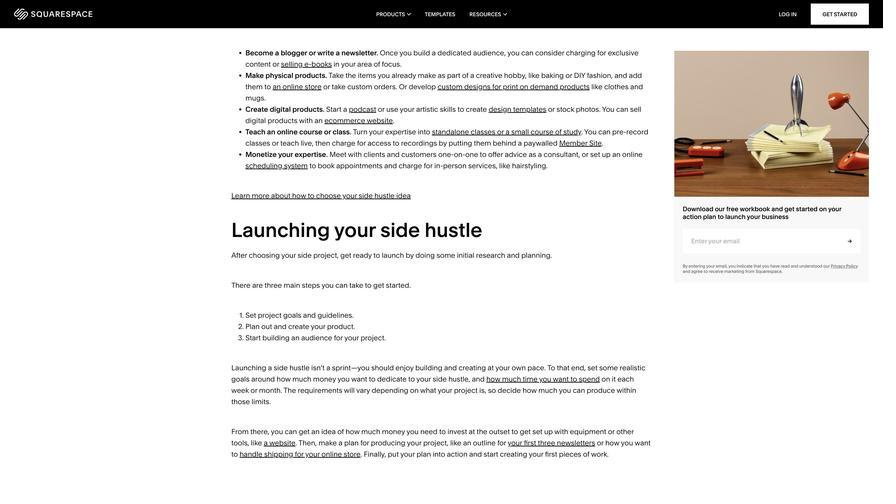 Task type: describe. For each thing, give the bounding box(es) containing it.
to right need
[[439, 427, 446, 436]]

for up the finally,
[[361, 439, 369, 447]]

an inside or stock photos. you can sell digital products with an
[[315, 116, 323, 125]]

a inside monetize your expertise. meet with clients and customers one-on-one to offer advice as a consultant, or set up an online scheduling system to book appointments and charge for in-person services, like hairstyling.
[[538, 150, 542, 159]]

policy
[[846, 264, 858, 269]]

skills
[[440, 105, 456, 114]]

an inside from there, you can get an idea of how much money you need to invest at the outset to get set up with equipment or other tools, like
[[312, 427, 320, 436]]

1 horizontal spatial products
[[560, 83, 590, 91]]

your down newsletter.
[[341, 60, 356, 68]]

. inside . you can pre-record classes or teach live, then charge for access to recordings by putting them behind a paywalled
[[581, 128, 583, 136]]

add
[[629, 71, 642, 80]]

system
[[284, 162, 308, 170]]

side up 'around'
[[274, 364, 288, 372]]

can inside from there, you can get an idea of how much money you need to invest at the outset to get set up with equipment or other tools, like
[[285, 427, 297, 436]]

like inside take the items you already make as part of a creative hobby, like baking or diy fashion, and add them to
[[529, 71, 540, 80]]

how inside or how you want to
[[606, 439, 620, 447]]

as inside monetize your expertise. meet with clients and customers one-on-one to offer advice as a consultant, or set up an online scheduling system to book appointments and charge for in-person services, like hairstyling.
[[529, 150, 536, 159]]

0 vertical spatial idea
[[396, 192, 411, 200]]

selling e-books link
[[281, 60, 332, 68]]

. left the finally,
[[361, 450, 362, 458]]

is,
[[480, 386, 487, 395]]

initial
[[457, 251, 475, 260]]

want inside or how you want to
[[635, 439, 651, 447]]

0 horizontal spatial store
[[305, 83, 322, 91]]

for inside once you build a dedicated audience, you can consider charging for exclusive content or
[[598, 49, 606, 57]]

side up what
[[433, 375, 447, 383]]

log             in
[[779, 11, 797, 17]]

for inside . you can pre-record classes or teach live, then charge for access to recordings by putting them behind a paywalled
[[357, 139, 366, 147]]

them inside take the items you already make as part of a creative hobby, like baking or diy fashion, and add them to
[[246, 83, 263, 91]]

0 vertical spatial create
[[466, 105, 487, 114]]

1 vertical spatial store
[[344, 450, 361, 458]]

indicate
[[737, 264, 753, 269]]

around
[[251, 375, 275, 383]]

producing
[[371, 439, 406, 447]]

other
[[617, 427, 634, 436]]

launching for launching a side hustle isn't a sprint—you should enjoy building and creating at your own pace. to that end, set some realistic goals around how much money you want to dedicate to your side hustle, and
[[231, 364, 266, 372]]

or up 'behind'
[[497, 128, 504, 136]]

0 vertical spatial project,
[[314, 251, 339, 260]]

more inside there are some common projects that can become more lucrative side hustles over time. consider whether you're interested in applying your passions to any of these ideas:
[[404, 7, 422, 16]]

charge inside . you can pre-record classes or teach live, then charge for access to recordings by putting them behind a paywalled
[[332, 139, 356, 147]]

a inside . you can pre-record classes or teach live, then charge for access to recordings by putting them behind a paywalled
[[518, 139, 522, 147]]

you down to
[[539, 375, 552, 383]]

side up after choosing your side project, get ready to launch by doing some initial research and planning. at bottom
[[380, 218, 420, 242]]

digital inside or stock photos. you can sell digital products with an
[[246, 116, 266, 125]]

for inside monetize your expertise. meet with clients and customers one-on-one to offer advice as a consultant, or set up an online scheduling system to book appointments and charge for in-person services, like hairstyling.
[[424, 162, 433, 170]]

vary
[[356, 386, 370, 395]]

invest
[[448, 427, 467, 436]]

and down clients
[[384, 162, 397, 170]]

handle shipping for your online store . finally, put your plan into action and start creating your first pieces of work.
[[240, 450, 609, 458]]

monetize your expertise. meet with clients and customers one-on-one to offer advice as a consultant, or set up an online scheduling system to book appointments and charge for in-person services, like hairstyling.
[[246, 150, 645, 170]]

1 horizontal spatial want
[[553, 375, 569, 383]]

get right outset
[[520, 427, 531, 436]]

get
[[823, 11, 833, 17]]

your right put
[[401, 450, 415, 458]]

started
[[796, 205, 818, 213]]

get left ready
[[341, 251, 351, 260]]

products inside or stock photos. you can sell digital products with an
[[268, 116, 298, 125]]

within
[[617, 386, 637, 395]]

on it each week or month. the requirements will vary depending on what your project is, so decide how much you can produce within those limits.
[[231, 375, 638, 406]]

or inside or how you want to
[[597, 439, 604, 447]]

like inside from there, you can get an idea of how much money you need to invest at the outset to get set up with equipment or other tools, like
[[251, 439, 262, 447]]

marketing
[[725, 269, 745, 274]]

at inside from there, you can get an idea of how much money you need to invest at the outset to get set up with equipment or other tools, like
[[469, 427, 475, 436]]

consider
[[529, 7, 559, 16]]

side down appointments on the left
[[359, 192, 373, 200]]

a up selling e-books in your area of focus.
[[336, 49, 340, 57]]

to down expertise.
[[310, 162, 316, 170]]

0 vertical spatial first
[[524, 439, 536, 447]]

teach
[[280, 139, 299, 147]]

side up steps at the bottom of the page
[[298, 251, 312, 260]]

out
[[261, 322, 272, 331]]

like inside monetize your expertise. meet with clients and customers one-on-one to offer advice as a consultant, or set up an online scheduling system to book appointments and charge for in-person services, like hairstyling.
[[499, 162, 511, 170]]

1 vertical spatial some
[[437, 251, 456, 260]]

action inside download our free workbook and get started on your action plan to launch your business
[[683, 213, 702, 221]]

can inside on it each week or month. the requirements will vary depending on what your project is, so decide how much you can produce within those limits.
[[573, 386, 585, 395]]

building inside the set project goals and guidelines. plan out and create your product. start building an audience for your project.
[[263, 334, 290, 342]]

1 vertical spatial by
[[406, 251, 414, 260]]

to right outset
[[512, 427, 518, 436]]

start inside the set project goals and guidelines. plan out and create your product. start building an audience for your project.
[[246, 334, 261, 342]]

website for ecommerce
[[367, 116, 393, 125]]

to up services,
[[480, 150, 487, 159]]

1 horizontal spatial in
[[334, 60, 340, 68]]

any
[[325, 19, 337, 27]]

scheduling
[[246, 162, 282, 170]]

demand
[[530, 83, 558, 91]]

a down there,
[[264, 439, 268, 447]]

access
[[368, 139, 391, 147]]

. for member site .
[[602, 139, 604, 147]]

photos.
[[576, 105, 601, 114]]

that inside launching a side hustle isn't a sprint—you should enjoy building and creating at your own pace. to that end, set some realistic goals around how much money you want to dedicate to your side hustle, and
[[557, 364, 570, 372]]

on left what
[[410, 386, 419, 395]]

2 custom from the left
[[438, 83, 463, 91]]

hustle for a
[[290, 364, 310, 372]]

to left choose
[[308, 192, 315, 200]]

for down outset
[[498, 439, 506, 447]]

1 vertical spatial project,
[[423, 439, 449, 447]]

live,
[[301, 139, 314, 147]]

and up hustle,
[[444, 364, 457, 372]]

and left agree
[[683, 269, 691, 274]]

and right out
[[274, 322, 287, 331]]

on inside download our free workbook and get started on your action plan to launch your business
[[820, 205, 827, 213]]

to left started. on the bottom
[[365, 281, 372, 290]]

1 horizontal spatial hustle
[[375, 192, 395, 200]]

finally,
[[364, 450, 386, 458]]

0 horizontal spatial three
[[265, 281, 282, 290]]

and down outline
[[469, 450, 482, 458]]

a up ecommerce at the top left of the page
[[343, 105, 347, 114]]

one-
[[438, 150, 454, 159]]

how much time you want to spend link
[[487, 375, 600, 383]]

classes inside . you can pre-record classes or teach live, then charge for access to recordings by putting them behind a paywalled
[[246, 139, 270, 147]]

hobby,
[[504, 71, 527, 80]]

tools,
[[231, 439, 249, 447]]

1 vertical spatial first
[[545, 450, 558, 458]]

time
[[523, 375, 538, 383]]

study
[[564, 128, 581, 136]]

hustle for your
[[425, 218, 483, 242]]

as inside take the items you already make as part of a creative hobby, like baking or diy fashion, and add them to
[[438, 71, 446, 80]]

steps
[[302, 281, 320, 290]]

how inside from there, you can get an idea of how much money you need to invest at the outset to get set up with equipment or other tools, like
[[346, 427, 360, 436]]

with inside monetize your expertise. meet with clients and customers one-on-one to offer advice as a consultant, or set up an online scheduling system to book appointments and charge for in-person services, like hairstyling.
[[348, 150, 362, 159]]

. for a website . then, make a plan for producing your project, like an outline for your first three newsletters
[[296, 439, 297, 447]]

plan for workbook
[[703, 213, 717, 221]]

you inside take the items you already make as part of a creative hobby, like baking or diy fashion, and add them to
[[378, 71, 390, 80]]

design
[[489, 105, 512, 114]]

a up 'behind'
[[506, 128, 510, 136]]

after choosing your side project, get ready to launch by doing some initial research and planning.
[[231, 251, 554, 260]]

site
[[590, 139, 602, 147]]

spend
[[579, 375, 600, 383]]

your down then,
[[305, 450, 320, 458]]

your left own
[[496, 364, 510, 372]]

these
[[347, 19, 365, 27]]

up inside monetize your expertise. meet with clients and customers one-on-one to offer advice as a consultant, or set up an online scheduling system to book appointments and charge for in-person services, like hairstyling.
[[602, 150, 611, 159]]

the inside take the items you already make as part of a creative hobby, like baking or diy fashion, and add them to
[[346, 71, 356, 80]]

by entering your email, you indicate that you have read and understood our privacy policy and agree         to receive marketing from squarespace.
[[683, 264, 858, 274]]

and right research
[[507, 251, 520, 260]]

you left build
[[400, 49, 412, 57]]

a right then,
[[339, 439, 343, 447]]

to inside or how you want to
[[231, 450, 238, 458]]

0 horizontal spatial launch
[[382, 251, 404, 260]]

0 vertical spatial take
[[332, 83, 346, 91]]

sprint—you
[[332, 364, 370, 372]]

receive
[[709, 269, 724, 274]]

get up then,
[[299, 427, 310, 436]]

in
[[792, 11, 797, 17]]

you inside launching a side hustle isn't a sprint—you should enjoy building and creating at your own pace. to that end, set some realistic goals around how much money you want to dedicate to your side hustle, and
[[338, 375, 350, 383]]

your up ready
[[334, 218, 376, 242]]

on left it
[[602, 375, 610, 383]]

fashion,
[[587, 71, 613, 80]]

area
[[357, 60, 372, 68]]

a left 'blogger'
[[275, 49, 279, 57]]

you up a website 'link' at the left bottom of page
[[271, 427, 283, 436]]

our inside download our free workbook and get started on your action plan to launch your business
[[715, 205, 725, 213]]

1 vertical spatial action
[[447, 450, 468, 458]]

squarespace.
[[756, 269, 783, 274]]

goals inside the set project goals and guidelines. plan out and create your product. start building an audience for your project.
[[283, 311, 302, 320]]

for down then,
[[295, 450, 304, 458]]

your up audience on the bottom left of the page
[[311, 322, 326, 331]]

an down physical
[[273, 83, 281, 91]]

you left need
[[407, 427, 419, 436]]

launch inside download our free workbook and get started on your action plan to launch your business
[[726, 213, 746, 221]]

get started
[[823, 11, 858, 17]]

started
[[834, 11, 858, 17]]

or inside once you build a dedicated audience, you can consider charging for exclusive content or
[[273, 60, 279, 68]]

your inside by entering your email, you indicate that you have read and understood our privacy policy and agree         to receive marketing from squarespace.
[[706, 264, 715, 269]]

1 horizontal spatial creating
[[500, 450, 528, 458]]

can inside or stock photos. you can sell digital products with an
[[616, 105, 629, 114]]

plan for your
[[417, 450, 431, 458]]

take
[[329, 71, 344, 80]]

0 vertical spatial classes
[[471, 128, 496, 136]]

once you build a dedicated audience, you can consider charging for exclusive content or
[[246, 49, 641, 68]]

can inside once you build a dedicated audience, you can consider charging for exclusive content or
[[522, 49, 534, 57]]

passions
[[286, 19, 315, 27]]

the
[[284, 386, 296, 395]]

templates
[[425, 11, 456, 17]]

your right started
[[829, 205, 842, 213]]

or
[[399, 83, 407, 91]]

how inside on it each week or month. the requirements will vary depending on what your project is, so decide how much you can produce within those limits.
[[523, 386, 537, 395]]

or stock photos. you can sell digital products with an
[[246, 105, 643, 125]]

or up e-
[[309, 49, 316, 57]]

in inside there are some common projects that can become more lucrative side hustles over time. consider whether you're interested in applying your passions to any of these ideas:
[[231, 19, 237, 27]]

log
[[779, 11, 790, 17]]

you inside or how you want to
[[621, 439, 633, 447]]

your left business
[[747, 213, 761, 221]]

it
[[612, 375, 616, 383]]

you right steps at the bottom of the page
[[322, 281, 334, 290]]

set project goals and guidelines. plan out and create your product. start building an audience for your project.
[[246, 311, 386, 342]]

to down enjoy
[[408, 375, 415, 383]]

your down outset
[[508, 439, 523, 447]]

started.
[[386, 281, 411, 290]]

you inside or stock photos. you can sell digital products with an
[[602, 105, 615, 114]]

have
[[771, 264, 780, 269]]

learn
[[231, 192, 250, 200]]

audience,
[[473, 49, 506, 57]]

to up the vary
[[369, 375, 376, 383]]

create
[[246, 105, 268, 114]]

an online store link
[[273, 83, 322, 91]]

small
[[512, 128, 529, 136]]

0 vertical spatial start
[[326, 105, 342, 114]]

charge inside monetize your expertise. meet with clients and customers one-on-one to offer advice as a consultant, or set up an online scheduling system to book appointments and charge for in-person services, like hairstyling.
[[399, 162, 422, 170]]

much up decide
[[502, 375, 521, 383]]

and right the 'read'
[[791, 264, 799, 269]]

your down your first three newsletters link
[[529, 450, 544, 458]]

book
[[318, 162, 335, 170]]

on right print at the right top of page
[[520, 83, 529, 91]]

or inside monetize your expertise. meet with clients and customers one-on-one to offer advice as a consultant, or set up an online scheduling system to book appointments and charge for in-person services, like hairstyling.
[[582, 150, 589, 159]]

you right the email,
[[729, 264, 736, 269]]

like inside 'like clothes and mugs.'
[[592, 83, 603, 91]]

read
[[781, 264, 790, 269]]

in-
[[435, 162, 443, 170]]

consultant,
[[544, 150, 580, 159]]

to inside take the items you already make as part of a creative hobby, like baking or diy fashion, and add them to
[[265, 83, 271, 91]]

and down access
[[387, 150, 400, 159]]

projects
[[317, 7, 344, 16]]

on-
[[454, 150, 466, 159]]

hustles
[[469, 7, 493, 16]]

want inside launching a side hustle isn't a sprint—you should enjoy building and creating at your own pace. to that end, set some realistic goals around how much money you want to dedicate to your side hustle, and
[[351, 375, 367, 383]]

that inside by entering your email, you indicate that you have read and understood our privacy policy and agree         to receive marketing from squarespace.
[[754, 264, 762, 269]]

0 horizontal spatial plan
[[344, 439, 359, 447]]

your right use
[[400, 105, 415, 114]]

for down the creative
[[493, 83, 501, 91]]

1 vertical spatial into
[[433, 450, 445, 458]]

hustle,
[[449, 375, 470, 383]]

handle
[[240, 450, 263, 458]]

you up the hobby,
[[508, 49, 520, 57]]

set inside monetize your expertise. meet with clients and customers one-on-one to offer advice as a consultant, or set up an online scheduling system to book appointments and charge for in-person services, like hairstyling.
[[590, 150, 600, 159]]

dedicated
[[438, 49, 472, 57]]

your right choose
[[343, 192, 357, 200]]

your up handle shipping for your online store . finally, put your plan into action and start creating your first pieces of work.
[[407, 439, 422, 447]]

to right ready
[[374, 251, 380, 260]]

. for ecommerce website .
[[393, 116, 395, 125]]

of inside take the items you already make as part of a creative hobby, like baking or diy fashion, and add them to
[[462, 71, 469, 80]]

those
[[231, 397, 250, 406]]

to right skills
[[458, 105, 464, 114]]

become a blogger or write a newsletter.
[[246, 49, 380, 57]]

set inside from there, you can get an idea of how much money you need to invest at the outset to get set up with equipment or other tools, like
[[533, 427, 543, 436]]

there for there are some common projects that can become more lucrative side hustles over time. consider whether you're interested in applying your passions to any of these ideas:
[[231, 7, 251, 16]]

to inside there are some common projects that can become more lucrative side hustles over time. consider whether you're interested in applying your passions to any of these ideas:
[[317, 19, 324, 27]]

0 horizontal spatial into
[[418, 128, 430, 136]]

sell
[[630, 105, 642, 114]]

and up audience on the bottom left of the page
[[303, 311, 316, 320]]

turn
[[353, 128, 368, 136]]

you left have
[[762, 264, 770, 269]]

offer
[[488, 150, 503, 159]]

and up is,
[[472, 375, 485, 383]]

by
[[683, 264, 688, 269]]

appointments
[[336, 162, 383, 170]]

there for there are three main steps you can take to get started.
[[231, 281, 251, 290]]

some inside launching a side hustle isn't a sprint—you should enjoy building and creating at your own pace. to that end, set some realistic goals around how much money you want to dedicate to your side hustle, and
[[600, 364, 618, 372]]

products. for physical
[[295, 71, 327, 80]]



Task type: vqa. For each thing, say whether or not it's contained in the screenshot.
Oranssi image
no



Task type: locate. For each thing, give the bounding box(es) containing it.
0 horizontal spatial digital
[[246, 116, 266, 125]]

your right the choosing
[[282, 251, 296, 260]]

like down invest
[[450, 439, 462, 447]]

to inside by entering your email, you indicate that you have read and understood our privacy policy and agree         to receive marketing from squarespace.
[[704, 269, 708, 274]]

1 horizontal spatial action
[[683, 213, 702, 221]]

1 horizontal spatial idea
[[396, 192, 411, 200]]

get started link
[[811, 4, 869, 25]]

or inside or stock photos. you can sell digital products with an
[[548, 105, 555, 114]]

1 horizontal spatial launch
[[726, 213, 746, 221]]

end,
[[571, 364, 586, 372]]

0 vertical spatial store
[[305, 83, 322, 91]]

you up orders.
[[378, 71, 390, 80]]

main
[[284, 281, 300, 290]]

1 horizontal spatial take
[[350, 281, 363, 290]]

0 vertical spatial digital
[[270, 105, 291, 114]]

your up access
[[369, 128, 384, 136]]

0 vertical spatial as
[[438, 71, 446, 80]]

side left hustles
[[453, 7, 467, 16]]

member
[[560, 139, 588, 147]]

1 vertical spatial there
[[231, 281, 251, 290]]

can up guidelines.
[[336, 281, 348, 290]]

privacy
[[831, 264, 846, 269]]

of inside from there, you can get an idea of how much money you need to invest at the outset to get set up with equipment or other tools, like
[[338, 427, 344, 436]]

project up out
[[258, 311, 282, 320]]

0 horizontal spatial make
[[319, 439, 337, 447]]

an right teach
[[267, 128, 275, 136]]

2 horizontal spatial some
[[600, 364, 618, 372]]

can up a website 'link' at the left bottom of page
[[285, 427, 297, 436]]

and up clothes
[[615, 71, 628, 80]]

money up producing
[[382, 427, 405, 436]]

2 course from the left
[[531, 128, 554, 136]]

the inside from there, you can get an idea of how much money you need to invest at the outset to get set up with equipment or other tools, like
[[477, 427, 488, 436]]

1 vertical spatial more
[[252, 192, 270, 200]]

to right agree
[[704, 269, 708, 274]]

or left "other"
[[608, 427, 615, 436]]

your right what
[[438, 386, 453, 395]]

1 course from the left
[[299, 128, 323, 136]]

. up member site .
[[581, 128, 583, 136]]

then,
[[299, 439, 317, 447]]

1 horizontal spatial project
[[454, 386, 478, 395]]

0 horizontal spatial our
[[715, 205, 725, 213]]

launch up started. on the bottom
[[382, 251, 404, 260]]

expertise.
[[295, 150, 328, 159]]

clients
[[364, 150, 385, 159]]

from there, you can get an idea of how much money you need to invest at the outset to get set up with equipment or other tools, like
[[231, 427, 636, 447]]

behind
[[493, 139, 516, 147]]

exclusive
[[608, 49, 639, 57]]

0 vertical spatial the
[[346, 71, 356, 80]]

1 vertical spatial that
[[754, 264, 762, 269]]

are inside there are some common projects that can become more lucrative side hustles over time. consider whether you're interested in applying your passions to any of these ideas:
[[252, 7, 263, 16]]

website down use
[[367, 116, 393, 125]]

2 horizontal spatial that
[[754, 264, 762, 269]]

start down plan
[[246, 334, 261, 342]]

like down fashion,
[[592, 83, 603, 91]]

0 vertical spatial set
[[590, 150, 600, 159]]

produce
[[587, 386, 615, 395]]

an inside the set project goals and guidelines. plan out and create your product. start building an audience for your project.
[[291, 334, 300, 342]]

depending
[[372, 386, 409, 395]]

1 vertical spatial create
[[288, 322, 309, 331]]

to inside download our free workbook and get started on your action plan to launch your business
[[718, 213, 724, 221]]

0 vertical spatial them
[[246, 83, 263, 91]]

1 horizontal spatial make
[[418, 71, 436, 80]]

classes down teach
[[246, 139, 270, 147]]

for
[[598, 49, 606, 57], [493, 83, 501, 91], [357, 139, 366, 147], [424, 162, 433, 170], [334, 334, 343, 342], [361, 439, 369, 447], [498, 439, 506, 447], [295, 450, 304, 458]]

launching a side hustle isn't a sprint—you should enjoy building and creating at your own pace. to that end, set some realistic goals around how much money you want to dedicate to your side hustle, and
[[231, 364, 647, 383]]

with inside or stock photos. you can sell digital products with an
[[299, 116, 313, 125]]

some inside there are some common projects that can become more lucrative side hustles over time. consider whether you're interested in applying your passions to any of these ideas:
[[265, 7, 283, 16]]

download
[[683, 205, 714, 213]]

money inside from there, you can get an idea of how much money you need to invest at the outset to get set up with equipment or other tools, like
[[382, 427, 405, 436]]

you up will
[[338, 375, 350, 383]]

print
[[503, 83, 518, 91]]

plan
[[703, 213, 717, 221], [344, 439, 359, 447], [417, 450, 431, 458]]

with inside from there, you can get an idea of how much money you need to invest at the outset to get set up with equipment or other tools, like
[[555, 427, 568, 436]]

2 vertical spatial with
[[555, 427, 568, 436]]

1 vertical spatial plan
[[344, 439, 359, 447]]

. down use
[[393, 116, 395, 125]]

limits.
[[252, 397, 271, 406]]

much up the
[[293, 375, 311, 383]]

squarespace logo link
[[14, 8, 185, 20]]

resources
[[470, 11, 501, 17]]

to down 'expertise'
[[393, 139, 400, 147]]

1 horizontal spatial digital
[[270, 105, 291, 114]]

make inside take the items you already make as part of a creative hobby, like baking or diy fashion, and add them to
[[418, 71, 436, 80]]

creating inside launching a side hustle isn't a sprint—you should enjoy building and creating at your own pace. to that end, set some realistic goals around how much money you want to dedicate to your side hustle, and
[[459, 364, 486, 372]]

launching up the choosing
[[231, 218, 330, 242]]

1 horizontal spatial website
[[367, 116, 393, 125]]

set up your first three newsletters link
[[533, 427, 543, 436]]

0 horizontal spatial goals
[[231, 375, 250, 383]]

on right started
[[820, 205, 827, 213]]

1 vertical spatial products.
[[293, 105, 325, 114]]

that inside there are some common projects that can become more lucrative side hustles over time. consider whether you're interested in applying your passions to any of these ideas:
[[346, 7, 359, 16]]

0 vertical spatial three
[[265, 281, 282, 290]]

recordings
[[401, 139, 437, 147]]

or inside from there, you can get an idea of how much money you need to invest at the outset to get set up with equipment or other tools, like
[[608, 427, 615, 436]]

need
[[421, 427, 438, 436]]

project inside on it each week or month. the requirements will vary depending on what your project is, so decide how much you can produce within those limits.
[[454, 386, 478, 395]]

you inside . you can pre-record classes or teach live, then charge for access to recordings by putting them behind a paywalled
[[584, 128, 597, 136]]

custom
[[348, 83, 372, 91], [438, 83, 463, 91]]

products. down e-
[[295, 71, 327, 80]]

0 horizontal spatial that
[[346, 7, 359, 16]]

0 horizontal spatial start
[[246, 334, 261, 342]]

1 vertical spatial charge
[[399, 162, 422, 170]]

an up "then"
[[315, 116, 323, 125]]

by inside . you can pre-record classes or teach live, then charge for access to recordings by putting them behind a paywalled
[[439, 139, 447, 147]]

0 vertical spatial launching
[[231, 218, 330, 242]]

products.
[[295, 71, 327, 80], [293, 105, 325, 114]]

project, down need
[[423, 439, 449, 447]]

0 vertical spatial action
[[683, 213, 702, 221]]

work.
[[591, 450, 609, 458]]

standalone
[[432, 128, 469, 136]]

0 horizontal spatial at
[[469, 427, 475, 436]]

to down tools,
[[231, 450, 238, 458]]

your right applying
[[270, 19, 284, 27]]

goals inside launching a side hustle isn't a sprint—you should enjoy building and creating at your own pace. to that end, set some realistic goals around how much money you want to dedicate to your side hustle, and
[[231, 375, 250, 383]]

1 vertical spatial take
[[350, 281, 363, 290]]

charging
[[566, 49, 596, 57]]

1 launching from the top
[[231, 218, 330, 242]]

0 horizontal spatial website
[[270, 439, 296, 447]]

an inside monetize your expertise. meet with clients and customers one-on-one to offer advice as a consultant, or set up an online scheduling system to book appointments and charge for in-person services, like hairstyling.
[[613, 150, 621, 159]]

are
[[252, 7, 263, 16], [252, 281, 263, 290]]

how inside launching a side hustle isn't a sprint—you should enjoy building and creating at your own pace. to that end, set some realistic goals around how much money you want to dedicate to your side hustle, and
[[277, 375, 291, 383]]

much inside from there, you can get an idea of how much money you need to invest at the outset to get set up with equipment or other tools, like
[[362, 427, 380, 436]]

products button
[[376, 0, 411, 28]]

custom down part
[[438, 83, 463, 91]]

your down product.
[[345, 334, 359, 342]]

to inside . you can pre-record classes or teach live, then charge for access to recordings by putting them behind a paywalled
[[393, 139, 400, 147]]

0 vertical spatial in
[[231, 19, 237, 27]]

1 vertical spatial goals
[[231, 375, 250, 383]]

1 are from the top
[[252, 7, 263, 16]]

0 vertical spatial money
[[313, 375, 336, 383]]

0 horizontal spatial hustle
[[290, 364, 310, 372]]

custom down 'items'
[[348, 83, 372, 91]]

0 vertical spatial are
[[252, 7, 263, 16]]

entering
[[689, 264, 706, 269]]

1 vertical spatial website
[[270, 439, 296, 447]]

custom designs for print on demand products link
[[438, 83, 590, 91]]

you down how much time you want to spend link
[[559, 386, 571, 395]]

0 horizontal spatial in
[[231, 19, 237, 27]]

at inside launching a side hustle isn't a sprint—you should enjoy building and creating at your own pace. to that end, set some realistic goals around how much money you want to dedicate to your side hustle, and
[[488, 364, 494, 372]]

1 vertical spatial with
[[348, 150, 362, 159]]

and inside 'like clothes and mugs.'
[[631, 83, 643, 91]]

website
[[367, 116, 393, 125], [270, 439, 296, 447]]

charge
[[332, 139, 356, 147], [399, 162, 422, 170]]

or down member site .
[[582, 150, 589, 159]]

hustle inside launching a side hustle isn't a sprint—you should enjoy building and creating at your own pace. to that end, set some realistic goals around how much money you want to dedicate to your side hustle, and
[[290, 364, 310, 372]]

a inside take the items you already make as part of a creative hobby, like baking or diy fashion, and add them to
[[470, 71, 474, 80]]

2 launching from the top
[[231, 364, 266, 372]]

more right the 'learn'
[[252, 192, 270, 200]]

1 there from the top
[[231, 7, 251, 16]]

0 vertical spatial some
[[265, 7, 283, 16]]

1 horizontal spatial the
[[477, 427, 488, 436]]

a down small
[[518, 139, 522, 147]]

take the items you already make as part of a creative hobby, like baking or diy fashion, and add them to
[[246, 71, 644, 91]]

1 custom from the left
[[348, 83, 372, 91]]

are for some
[[252, 7, 263, 16]]

0 vertical spatial by
[[439, 139, 447, 147]]

course
[[299, 128, 323, 136], [531, 128, 554, 136]]

Enter your email email field
[[683, 229, 837, 253]]

can inside . you can pre-record classes or teach live, then charge for access to recordings by putting them behind a paywalled
[[599, 128, 611, 136]]

create inside the set project goals and guidelines. plan out and create your product. start building an audience for your project.
[[288, 322, 309, 331]]

website for a
[[270, 439, 296, 447]]

0 vertical spatial creating
[[459, 364, 486, 372]]

you inside on it each week or month. the requirements will vary depending on what your project is, so decide how much you can produce within those limits.
[[559, 386, 571, 395]]

charge down customers
[[399, 162, 422, 170]]

course up the live, at the left top of the page
[[299, 128, 323, 136]]

to down the end, in the right of the page
[[571, 375, 577, 383]]

plan
[[246, 322, 260, 331]]

some up applying
[[265, 7, 283, 16]]

much inside on it each week or month. the requirements will vary depending on what your project is, so decide how much you can produce within those limits.
[[539, 386, 558, 395]]

. right member in the right of the page
[[602, 139, 604, 147]]

by left doing at the bottom of page
[[406, 251, 414, 260]]

for left in-
[[424, 162, 433, 170]]

1 horizontal spatial building
[[416, 364, 443, 372]]

and inside download our free workbook and get started on your action plan to launch your business
[[772, 205, 783, 213]]

baking
[[542, 71, 564, 80]]

ecommerce
[[325, 116, 365, 125]]

2 there from the top
[[231, 281, 251, 290]]

2 are from the top
[[252, 281, 263, 290]]

get inside download our free workbook and get started on your action plan to launch your business
[[785, 205, 795, 213]]

1 vertical spatial products
[[268, 116, 298, 125]]

at up so
[[488, 364, 494, 372]]

for down product.
[[334, 334, 343, 342]]

in
[[231, 19, 237, 27], [334, 60, 340, 68]]

paywalled
[[524, 139, 558, 147]]

your inside there are some common projects that can become more lucrative side hustles over time. consider whether you're interested in applying your passions to any of these ideas:
[[270, 19, 284, 27]]

2 vertical spatial set
[[533, 427, 543, 436]]

ecommerce website link
[[325, 116, 393, 125]]

design templates link
[[489, 105, 547, 114]]

0 vertical spatial that
[[346, 7, 359, 16]]

0 vertical spatial goals
[[283, 311, 302, 320]]

can left consider
[[522, 49, 534, 57]]

newsletters
[[557, 439, 595, 447]]

there inside there are some common projects that can become more lucrative side hustles over time. consider whether you're interested in applying your passions to any of these ideas:
[[231, 7, 251, 16]]

a up 'around'
[[268, 364, 272, 372]]

0 vertical spatial website
[[367, 116, 393, 125]]

0 vertical spatial more
[[404, 7, 422, 16]]

doing
[[416, 251, 435, 260]]

0 horizontal spatial with
[[299, 116, 313, 125]]

hairstyling.
[[512, 162, 548, 170]]

1 horizontal spatial goals
[[283, 311, 302, 320]]

0 vertical spatial up
[[602, 150, 611, 159]]

by up one-
[[439, 139, 447, 147]]

for inside the set project goals and guidelines. plan out and create your product. start building an audience for your project.
[[334, 334, 343, 342]]

should
[[371, 364, 394, 372]]

launching
[[231, 218, 330, 242], [231, 364, 266, 372]]

or down take
[[323, 83, 330, 91]]

up inside from there, you can get an idea of how much money you need to invest at the outset to get set up with equipment or other tools, like
[[544, 427, 553, 436]]

0 horizontal spatial charge
[[332, 139, 356, 147]]

launching inside launching a side hustle isn't a sprint—you should enjoy building and creating at your own pace. to that end, set some realistic goals around how much money you want to dedicate to your side hustle, and
[[231, 364, 266, 372]]

0 vertical spatial launch
[[726, 213, 746, 221]]

outset
[[489, 427, 510, 436]]

or up work.
[[597, 439, 604, 447]]

member site .
[[560, 139, 604, 147]]

or inside on it each week or month. the requirements will vary depending on what your project is, so decide how much you can produce within those limits.
[[251, 386, 257, 395]]

. you can pre-record classes or teach live, then charge for access to recordings by putting them behind a paywalled
[[246, 128, 650, 147]]

launch
[[726, 213, 746, 221], [382, 251, 404, 260]]

0 vertical spatial building
[[263, 334, 290, 342]]

1 horizontal spatial course
[[531, 128, 554, 136]]

some
[[265, 7, 283, 16], [437, 251, 456, 260], [600, 364, 618, 372]]

get left started
[[785, 205, 795, 213]]

0 vertical spatial products
[[560, 83, 590, 91]]

products. for digital
[[293, 105, 325, 114]]

like up demand
[[529, 71, 540, 80]]

our inside by entering your email, you indicate that you have read and understood our privacy policy and agree         to receive marketing from squarespace.
[[824, 264, 830, 269]]

make right then,
[[319, 439, 337, 447]]

templates link
[[425, 0, 456, 28]]

products up teach
[[268, 116, 298, 125]]

with
[[299, 116, 313, 125], [348, 150, 362, 159], [555, 427, 568, 436]]

your first three newsletters link
[[508, 439, 595, 447]]

or up physical
[[273, 60, 279, 68]]

your inside monetize your expertise. meet with clients and customers one-on-one to offer advice as a consultant, or set up an online scheduling system to book appointments and charge for in-person services, like hairstyling.
[[278, 150, 293, 159]]

are for three
[[252, 281, 263, 290]]

side inside there are some common projects that can become more lucrative side hustles over time. consider whether you're interested in applying your passions to any of these ideas:
[[453, 7, 467, 16]]

None submit
[[837, 229, 861, 253]]

of inside there are some common projects that can become more lucrative side hustles over time. consider whether you're interested in applying your passions to any of these ideas:
[[339, 19, 345, 27]]

1 horizontal spatial some
[[437, 251, 456, 260]]

0 horizontal spatial building
[[263, 334, 290, 342]]

0 horizontal spatial project
[[258, 311, 282, 320]]

whether
[[561, 7, 588, 16]]

1 vertical spatial them
[[474, 139, 491, 147]]

an down pre-
[[613, 150, 621, 159]]

money inside launching a side hustle isn't a sprint—you should enjoy building and creating at your own pace. to that end, set some realistic goals around how much money you want to dedicate to your side hustle, and
[[313, 375, 336, 383]]

launching for launching your side hustle
[[231, 218, 330, 242]]

set inside launching a side hustle isn't a sprint—you should enjoy building and creating at your own pace. to that end, set some realistic goals around how much money you want to dedicate to your side hustle, and
[[588, 364, 598, 372]]

a inside once you build a dedicated audience, you can consider charging for exclusive content or
[[432, 49, 436, 57]]

requirements
[[298, 386, 342, 395]]

take down take
[[332, 83, 346, 91]]

them inside . you can pre-record classes or teach live, then charge for access to recordings by putting them behind a paywalled
[[474, 139, 491, 147]]

1 vertical spatial are
[[252, 281, 263, 290]]

in up take
[[334, 60, 340, 68]]

0 horizontal spatial classes
[[246, 139, 270, 147]]

1 vertical spatial start
[[246, 334, 261, 342]]

up down member site .
[[602, 150, 611, 159]]

monetize
[[246, 150, 277, 159]]

and right workbook at the top right of the page
[[772, 205, 783, 213]]

0 vertical spatial hustle
[[375, 192, 395, 200]]

them down make
[[246, 83, 263, 91]]

or up "then"
[[324, 128, 331, 136]]

0 horizontal spatial more
[[252, 192, 270, 200]]

focus.
[[382, 60, 402, 68]]

create up audience on the bottom left of the page
[[288, 322, 309, 331]]

can inside there are some common projects that can become more lucrative side hustles over time. consider whether you're interested in applying your passions to any of these ideas:
[[360, 7, 373, 16]]

1 vertical spatial money
[[382, 427, 405, 436]]

dedicate
[[377, 375, 407, 383]]

that
[[346, 7, 359, 16], [754, 264, 762, 269], [557, 364, 570, 372]]

choosing
[[249, 251, 280, 260]]

stock
[[557, 105, 574, 114]]

building up what
[[416, 364, 443, 372]]

an left audience on the bottom left of the page
[[291, 334, 300, 342]]

a right isn't
[[326, 364, 330, 372]]

person
[[443, 162, 467, 170]]

or inside . you can pre-record classes or teach live, then charge for access to recordings by putting them behind a paywalled
[[272, 139, 279, 147]]

goals down main
[[283, 311, 302, 320]]

common
[[285, 7, 315, 16]]

or left use
[[378, 105, 385, 114]]

launching your side hustle
[[231, 218, 483, 242]]

0 horizontal spatial some
[[265, 7, 283, 16]]

enjoy
[[396, 364, 414, 372]]

you're
[[589, 7, 610, 16]]

your up what
[[417, 375, 431, 383]]

online inside monetize your expertise. meet with clients and customers one-on-one to offer advice as a consultant, or set up an online scheduling system to book appointments and charge for in-person services, like hairstyling.
[[622, 150, 643, 159]]

0 vertical spatial at
[[488, 364, 494, 372]]

0 vertical spatial you
[[602, 105, 615, 114]]

1 horizontal spatial create
[[466, 105, 487, 114]]

them
[[246, 83, 263, 91], [474, 139, 491, 147]]

squarespace logo image
[[14, 8, 92, 20]]

2 vertical spatial hustle
[[290, 364, 310, 372]]

1 horizontal spatial three
[[538, 439, 555, 447]]

much
[[293, 375, 311, 383], [502, 375, 521, 383], [539, 386, 558, 395], [362, 427, 380, 436]]

0 horizontal spatial first
[[524, 439, 536, 447]]

and inside take the items you already make as part of a creative hobby, like baking or diy fashion, and add them to
[[615, 71, 628, 80]]

0 vertical spatial charge
[[332, 139, 356, 147]]

learn more about how to choose your side hustle idea
[[231, 192, 411, 200]]

much inside launching a side hustle isn't a sprint—you should enjoy building and creating at your own pace. to that end, set some realistic goals around how much money you want to dedicate to your side hustle, and
[[293, 375, 311, 383]]

. left then,
[[296, 439, 297, 447]]

that up "these"
[[346, 7, 359, 16]]

for down turn
[[357, 139, 366, 147]]

an down invest
[[463, 439, 472, 447]]

email,
[[716, 264, 728, 269]]

much up producing
[[362, 427, 380, 436]]

by
[[439, 139, 447, 147], [406, 251, 414, 260]]

a up designs at the right of page
[[470, 71, 474, 80]]

1 horizontal spatial by
[[439, 139, 447, 147]]

0 horizontal spatial you
[[584, 128, 597, 136]]

your inside on it each week or month. the requirements will vary depending on what your project is, so decide how much you can produce within those limits.
[[438, 386, 453, 395]]

you down "other"
[[621, 439, 633, 447]]

project inside the set project goals and guidelines. plan out and create your product. start building an audience for your project.
[[258, 311, 282, 320]]

get left started. on the bottom
[[373, 281, 384, 290]]

what
[[420, 386, 436, 395]]

0 horizontal spatial creating
[[459, 364, 486, 372]]

advice
[[505, 150, 527, 159]]

with up your first three newsletters link
[[555, 427, 568, 436]]

isn't
[[311, 364, 325, 372]]

or inside take the items you already make as part of a creative hobby, like baking or diy fashion, and add them to
[[566, 71, 573, 80]]

0 horizontal spatial idea
[[321, 427, 336, 436]]

idea inside from there, you can get an idea of how much money you need to invest at the outset to get set up with equipment or other tools, like
[[321, 427, 336, 436]]

1 vertical spatial launching
[[231, 364, 266, 372]]

hustle
[[375, 192, 395, 200], [425, 218, 483, 242], [290, 364, 310, 372]]

expertise
[[385, 128, 416, 136]]

0 horizontal spatial course
[[299, 128, 323, 136]]

1 vertical spatial launch
[[382, 251, 404, 260]]

0 horizontal spatial create
[[288, 322, 309, 331]]

become
[[246, 49, 274, 57]]

from
[[231, 427, 249, 436]]

1 horizontal spatial money
[[382, 427, 405, 436]]

1 vertical spatial you
[[584, 128, 597, 136]]



